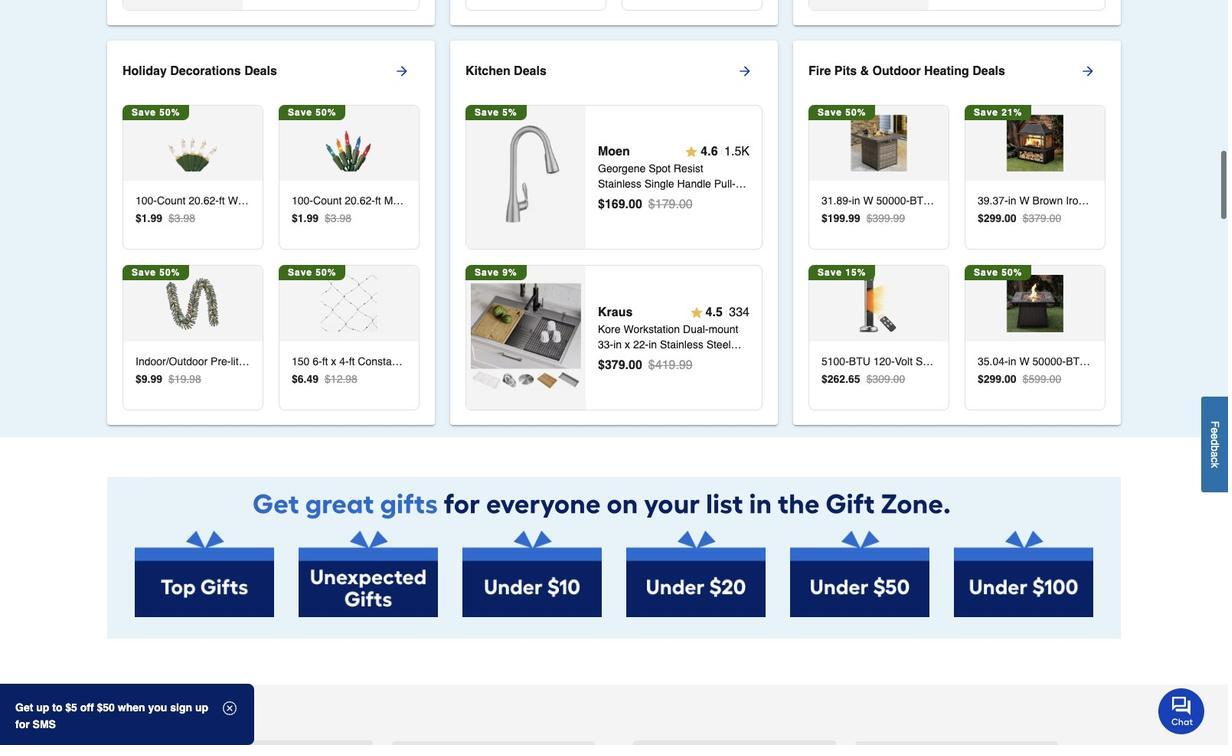 Task type: describe. For each thing, give the bounding box(es) containing it.
kitchen image for moen
[[471, 122, 581, 232]]

2-
[[657, 354, 667, 366]]

9
[[142, 373, 148, 385]]

4.6 1.5k
[[701, 145, 750, 159]]

299 inside 39.37-in w brown iron wood-burning fire pit $ 299 . 00 $379.00
[[984, 212, 1002, 224]]

1 deals from the left
[[244, 64, 277, 78]]

wood-
[[1088, 194, 1119, 207]]

49
[[307, 373, 319, 385]]

$379.00
[[1023, 212, 1062, 224]]

arrow right image for deals
[[395, 63, 410, 79]]

save 5%
[[475, 107, 518, 118]]

&
[[861, 64, 870, 78]]

9%
[[503, 268, 518, 278]]

2 $ 1 . 99 $3.98 from the left
[[292, 212, 352, 224]]

chat invite button image
[[1159, 688, 1206, 734]]

under 100 dollars. image
[[955, 531, 1094, 618]]

$ 299 . 00 $599.00
[[978, 373, 1062, 385]]

a
[[1210, 451, 1222, 457]]

6
[[298, 373, 304, 385]]

$ 6 . 49 $12.98
[[292, 373, 358, 385]]

$309.00
[[867, 373, 906, 385]]

334
[[730, 306, 750, 320]]

c
[[1210, 457, 1222, 463]]

with
[[701, 193, 720, 205]]

379
[[605, 359, 626, 372]]

kore workstation dual-mount 33-in x 22-in stainless steel single bowl 2-hole workstation kitchen sink
[[598, 323, 748, 382]]

kore
[[598, 323, 621, 336]]

fire pits & outdoor heating deals
[[809, 64, 1006, 78]]

mount
[[709, 323, 739, 336]]

burning
[[1119, 194, 1156, 207]]

39.37-in w brown iron wood-burning fire pit $ 299 . 00 $379.00
[[978, 194, 1193, 224]]

sign
[[170, 702, 192, 714]]

1 e from the top
[[1210, 428, 1222, 434]]

get
[[15, 702, 33, 714]]

get great gifts for everyone on your list in the gift zone. image
[[107, 477, 1122, 531]]

kitchen image for kraus
[[471, 283, 581, 393]]

1.5k
[[725, 145, 750, 159]]

00 for $ 299 . 00 $599.00
[[1005, 373, 1017, 385]]

georgene
[[598, 163, 646, 175]]

single inside 'georgene spot resist stainless single handle pull- down kitchen faucet with deck plate'
[[645, 178, 675, 190]]

decorations
[[170, 64, 241, 78]]

holiday decorations deals link
[[123, 52, 435, 89]]

$599.00
[[1023, 373, 1062, 385]]

outdoor
[[873, 64, 921, 78]]

save 9%
[[475, 268, 518, 278]]

save 21%
[[974, 107, 1023, 118]]

0 horizontal spatial in
[[614, 339, 622, 351]]

pull-
[[715, 178, 736, 190]]

holiday decorations deals
[[123, 64, 277, 78]]

4.5
[[706, 306, 723, 320]]

00 inside 39.37-in w brown iron wood-burning fire pit $ 299 . 00 $379.00
[[1005, 212, 1017, 224]]

2 e from the top
[[1210, 434, 1222, 440]]

1 horizontal spatial workstation
[[692, 354, 748, 366]]

$5
[[65, 702, 77, 714]]

plate
[[598, 209, 623, 221]]

$ inside 39.37-in w brown iron wood-burning fire pit $ 299 . 00 $379.00
[[978, 212, 984, 224]]

handle
[[678, 178, 712, 190]]

k
[[1210, 463, 1222, 468]]

fire pits & outdoor heating image for $379.00
[[1007, 115, 1064, 171]]

0 vertical spatial workstation
[[624, 323, 680, 336]]

fire pits & outdoor heating deals link
[[809, 52, 1122, 89]]

15%
[[846, 268, 867, 278]]

brown
[[1033, 194, 1063, 207]]

to
[[52, 702, 62, 714]]

fire pits & outdoor heating image for $399.99
[[851, 115, 908, 171]]

faucet
[[666, 193, 698, 205]]

$50
[[97, 702, 115, 714]]

fire pits & outdoor heating image for $599.00
[[1007, 275, 1064, 332]]

rating filled image for 4.5 334
[[691, 307, 703, 319]]

$ 379 . 00 $419.99
[[598, 359, 693, 372]]

stainless inside 'georgene spot resist stainless single handle pull- down kitchen faucet with deck plate'
[[598, 178, 642, 190]]

199
[[828, 212, 846, 224]]

33-
[[598, 339, 614, 351]]

$ 262 . 65 $309.00
[[822, 373, 906, 385]]

when
[[118, 702, 145, 714]]

pits
[[835, 64, 857, 78]]

f
[[1210, 421, 1222, 428]]

arrow right image for &
[[1081, 63, 1096, 79]]

sms
[[33, 719, 56, 731]]

169
[[605, 198, 626, 212]]

$ 9 . 99 $19.98
[[136, 373, 201, 385]]

2 up from the left
[[195, 702, 208, 714]]

kitchen inside kore workstation dual-mount 33-in x 22-in stainless steel single bowl 2-hole workstation kitchen sink
[[598, 369, 634, 382]]

hole
[[667, 354, 689, 366]]

39.37-
[[978, 194, 1009, 207]]

kraus
[[598, 306, 633, 320]]

$ 199 . 99 $399.99
[[822, 212, 906, 224]]

1 $3.98 from the left
[[169, 212, 195, 224]]

sink
[[637, 369, 658, 382]]

holiday
[[123, 64, 167, 78]]

unexpected gifts. image
[[299, 531, 438, 618]]

65
[[849, 373, 861, 385]]

f e e d b a c k button
[[1202, 397, 1229, 492]]



Task type: vqa. For each thing, say whether or not it's contained in the screenshot.
3rd CART from the left
no



Task type: locate. For each thing, give the bounding box(es) containing it.
fire left pit
[[1159, 194, 1178, 207]]

arrow right image inside kitchen deals link
[[738, 63, 753, 79]]

$3.98
[[169, 212, 195, 224], [325, 212, 352, 224]]

2 vertical spatial kitchen
[[598, 369, 634, 382]]

kitchen image down 9%
[[471, 283, 581, 393]]

fire inside 39.37-in w brown iron wood-burning fire pit $ 299 . 00 $379.00
[[1159, 194, 1178, 207]]

single down spot
[[645, 178, 675, 190]]

fire pits & outdoor heating image down &
[[851, 115, 908, 171]]

0 horizontal spatial fire
[[809, 64, 831, 78]]

top gifts. image
[[135, 531, 274, 618]]

iron
[[1066, 194, 1085, 207]]

2 $3.98 from the left
[[325, 212, 352, 224]]

under 50 dollars. image
[[791, 531, 930, 618]]

1 horizontal spatial 1
[[298, 212, 304, 224]]

0 vertical spatial rating filled image
[[686, 146, 698, 158]]

fire left the pits
[[809, 64, 831, 78]]

d
[[1210, 439, 1222, 445]]

fire inside 'link'
[[809, 64, 831, 78]]

deals right heating
[[973, 64, 1006, 78]]

0 vertical spatial kitchen
[[466, 64, 511, 78]]

e
[[1210, 428, 1222, 434], [1210, 434, 1222, 440]]

down
[[598, 193, 624, 205]]

you
[[148, 702, 167, 714]]

kitchen inside 'georgene spot resist stainless single handle pull- down kitchen faucet with deck plate'
[[627, 193, 663, 205]]

1 horizontal spatial arrow right image
[[738, 63, 753, 79]]

rating filled image up "resist"
[[686, 146, 698, 158]]

0 horizontal spatial $3.98
[[169, 212, 195, 224]]

f e e d b a c k
[[1210, 421, 1222, 468]]

2 deals from the left
[[514, 64, 547, 78]]

stainless inside kore workstation dual-mount 33-in x 22-in stainless steel single bowl 2-hole workstation kitchen sink
[[660, 339, 704, 351]]

steel
[[707, 339, 731, 351]]

single inside kore workstation dual-mount 33-in x 22-in stainless steel single bowl 2-hole workstation kitchen sink
[[598, 354, 628, 366]]

1 horizontal spatial single
[[645, 178, 675, 190]]

under 10 dollars. image
[[463, 531, 602, 618]]

1 299 from the top
[[984, 212, 1002, 224]]

kitchen deals
[[466, 64, 547, 78]]

1 vertical spatial 299
[[984, 373, 1002, 385]]

1 horizontal spatial $3.98
[[325, 212, 352, 224]]

299 left $599.00
[[984, 373, 1002, 385]]

kitchen image down 5%
[[471, 122, 581, 232]]

1 horizontal spatial in
[[649, 339, 657, 351]]

deals inside 'link'
[[973, 64, 1006, 78]]

$ 1 . 99 $3.98
[[136, 212, 195, 224], [292, 212, 352, 224]]

$
[[598, 198, 605, 212], [136, 212, 142, 224], [292, 212, 298, 224], [822, 212, 828, 224], [978, 212, 984, 224], [598, 359, 605, 372], [136, 373, 142, 385], [292, 373, 298, 385], [822, 373, 828, 385], [978, 373, 984, 385]]

stainless up hole
[[660, 339, 704, 351]]

1 1 from the left
[[142, 212, 148, 224]]

deals
[[244, 64, 277, 78], [514, 64, 547, 78], [973, 64, 1006, 78]]

299 down 39.37-
[[984, 212, 1002, 224]]

3 deals from the left
[[973, 64, 1006, 78]]

1 horizontal spatial fire
[[1159, 194, 1178, 207]]

fire pits & outdoor heating image up $309.00
[[851, 275, 908, 332]]

heating
[[925, 64, 970, 78]]

stainless down georgene
[[598, 178, 642, 190]]

fire pits & outdoor heating image for $309.00
[[851, 275, 908, 332]]

21%
[[1002, 107, 1023, 118]]

1 vertical spatial single
[[598, 354, 628, 366]]

pit
[[1181, 194, 1193, 207]]

2 horizontal spatial arrow right image
[[1081, 63, 1096, 79]]

arrow right image inside holiday decorations deals link
[[395, 63, 410, 79]]

single down 33-
[[598, 354, 628, 366]]

00 right 169
[[629, 198, 643, 212]]

2 1 from the left
[[298, 212, 304, 224]]

0 horizontal spatial 1
[[142, 212, 148, 224]]

kitchen
[[466, 64, 511, 78], [627, 193, 663, 205], [598, 369, 634, 382]]

00 right 379
[[629, 359, 643, 372]]

1 horizontal spatial stainless
[[660, 339, 704, 351]]

50%
[[160, 107, 180, 118], [316, 107, 337, 118], [846, 107, 867, 118], [160, 268, 180, 278], [316, 268, 337, 278], [1002, 268, 1023, 278]]

3 arrow right image from the left
[[1081, 63, 1096, 79]]

kitchen down bowl
[[598, 369, 634, 382]]

$19.98
[[169, 373, 201, 385]]

dual-
[[683, 323, 709, 336]]

0 vertical spatial fire
[[809, 64, 831, 78]]

. inside 39.37-in w brown iron wood-burning fire pit $ 299 . 00 $379.00
[[1002, 212, 1005, 224]]

save
[[132, 107, 156, 118], [288, 107, 313, 118], [475, 107, 499, 118], [818, 107, 843, 118], [974, 107, 999, 118], [132, 268, 156, 278], [288, 268, 313, 278], [475, 268, 499, 278], [818, 268, 843, 278], [974, 268, 999, 278]]

moen
[[598, 145, 630, 159]]

1 arrow right image from the left
[[395, 63, 410, 79]]

up right sign
[[195, 702, 208, 714]]

fire pits & outdoor heating image
[[851, 115, 908, 171], [1007, 115, 1064, 171], [851, 275, 908, 332], [1007, 275, 1064, 332]]

up left to
[[36, 702, 49, 714]]

b
[[1210, 445, 1222, 451]]

deals up 5%
[[514, 64, 547, 78]]

1 horizontal spatial deals
[[514, 64, 547, 78]]

e up d
[[1210, 428, 1222, 434]]

in left x in the right of the page
[[614, 339, 622, 351]]

0 horizontal spatial stainless
[[598, 178, 642, 190]]

2 kitchen image from the top
[[471, 283, 581, 393]]

in left w
[[1009, 194, 1017, 207]]

99
[[151, 212, 162, 224], [307, 212, 319, 224], [849, 212, 861, 224], [151, 373, 162, 385]]

workstation up '22-'
[[624, 323, 680, 336]]

0 horizontal spatial up
[[36, 702, 49, 714]]

resist
[[674, 163, 704, 175]]

deals right decorations
[[244, 64, 277, 78]]

stainless
[[598, 178, 642, 190], [660, 339, 704, 351]]

arrow right image
[[395, 63, 410, 79], [738, 63, 753, 79], [1081, 63, 1096, 79]]

e up the 'b'
[[1210, 434, 1222, 440]]

$419.99
[[649, 359, 693, 372]]

2 arrow right image from the left
[[738, 63, 753, 79]]

$179.00
[[649, 198, 693, 212]]

0 horizontal spatial workstation
[[624, 323, 680, 336]]

0 vertical spatial kitchen image
[[471, 122, 581, 232]]

1 vertical spatial kitchen
[[627, 193, 663, 205]]

w
[[1020, 194, 1030, 207]]

1 vertical spatial kitchen image
[[471, 283, 581, 393]]

fire pits & outdoor heating image up $599.00
[[1007, 275, 1064, 332]]

5%
[[503, 107, 518, 118]]

0 horizontal spatial arrow right image
[[395, 63, 410, 79]]

$12.98
[[325, 373, 358, 385]]

in up 2-
[[649, 339, 657, 351]]

0 vertical spatial stainless
[[598, 178, 642, 190]]

save 50%
[[132, 107, 180, 118], [288, 107, 337, 118], [818, 107, 867, 118], [132, 268, 180, 278], [288, 268, 337, 278], [974, 268, 1023, 278]]

fire pits & outdoor heating image up w
[[1007, 115, 1064, 171]]

kitchen right 169
[[627, 193, 663, 205]]

1 vertical spatial fire
[[1159, 194, 1178, 207]]

1 vertical spatial stainless
[[660, 339, 704, 351]]

kitchen up save 5%
[[466, 64, 511, 78]]

4.5 334
[[706, 306, 750, 320]]

4.6
[[701, 145, 718, 159]]

under 20 dollars. image
[[627, 531, 766, 618]]

1
[[142, 212, 148, 224], [298, 212, 304, 224]]

.
[[626, 198, 629, 212], [148, 212, 151, 224], [304, 212, 307, 224], [846, 212, 849, 224], [1002, 212, 1005, 224], [626, 359, 629, 372], [148, 373, 151, 385], [304, 373, 307, 385], [846, 373, 849, 385], [1002, 373, 1005, 385]]

1 horizontal spatial up
[[195, 702, 208, 714]]

$ 169 . 00 $179.00
[[598, 198, 693, 212]]

up
[[36, 702, 49, 714], [195, 702, 208, 714]]

0 vertical spatial 299
[[984, 212, 1002, 224]]

299
[[984, 212, 1002, 224], [984, 373, 1002, 385]]

2 horizontal spatial deals
[[973, 64, 1006, 78]]

spot
[[649, 163, 671, 175]]

1 vertical spatial workstation
[[692, 354, 748, 366]]

2 299 from the top
[[984, 373, 1002, 385]]

kitchen deals link
[[466, 52, 778, 89]]

1 up from the left
[[36, 702, 49, 714]]

arrow right image inside fire pits & outdoor heating deals 'link'
[[1081, 63, 1096, 79]]

rating filled image
[[686, 146, 698, 158], [691, 307, 703, 319]]

get up to $5 off $50 when you sign up for sms
[[15, 702, 208, 731]]

0 horizontal spatial $ 1 . 99 $3.98
[[136, 212, 195, 224]]

1 horizontal spatial $ 1 . 99 $3.98
[[292, 212, 352, 224]]

for
[[15, 719, 30, 731]]

off
[[80, 702, 94, 714]]

262
[[828, 373, 846, 385]]

1 kitchen image from the top
[[471, 122, 581, 232]]

1 vertical spatial rating filled image
[[691, 307, 703, 319]]

rating filled image for 4.6 1.5k
[[686, 146, 698, 158]]

bowl
[[631, 354, 654, 366]]

rating filled image up dual-
[[691, 307, 703, 319]]

save 15%
[[818, 268, 867, 278]]

in inside 39.37-in w brown iron wood-burning fire pit $ 299 . 00 $379.00
[[1009, 194, 1017, 207]]

00 down 39.37-
[[1005, 212, 1017, 224]]

$399.99
[[867, 212, 906, 224]]

georgene spot resist stainless single handle pull- down kitchen faucet with deck plate
[[598, 163, 748, 221]]

1 $ 1 . 99 $3.98 from the left
[[136, 212, 195, 224]]

22-
[[633, 339, 649, 351]]

kitchen image
[[471, 122, 581, 232], [471, 283, 581, 393]]

00 left $599.00
[[1005, 373, 1017, 385]]

workstation down steel
[[692, 354, 748, 366]]

00 for $ 379 . 00 $419.99
[[629, 359, 643, 372]]

holiday decorations image
[[165, 115, 221, 171], [321, 115, 378, 171], [165, 275, 221, 332], [321, 275, 378, 332]]

deck
[[723, 193, 748, 205]]

0 vertical spatial single
[[645, 178, 675, 190]]

in
[[1009, 194, 1017, 207], [614, 339, 622, 351], [649, 339, 657, 351]]

x
[[625, 339, 630, 351]]

00
[[629, 198, 643, 212], [1005, 212, 1017, 224], [629, 359, 643, 372], [1005, 373, 1017, 385]]

0 horizontal spatial deals
[[244, 64, 277, 78]]

0 horizontal spatial single
[[598, 354, 628, 366]]

00 for $ 169 . 00 $179.00
[[629, 198, 643, 212]]

2 horizontal spatial in
[[1009, 194, 1017, 207]]



